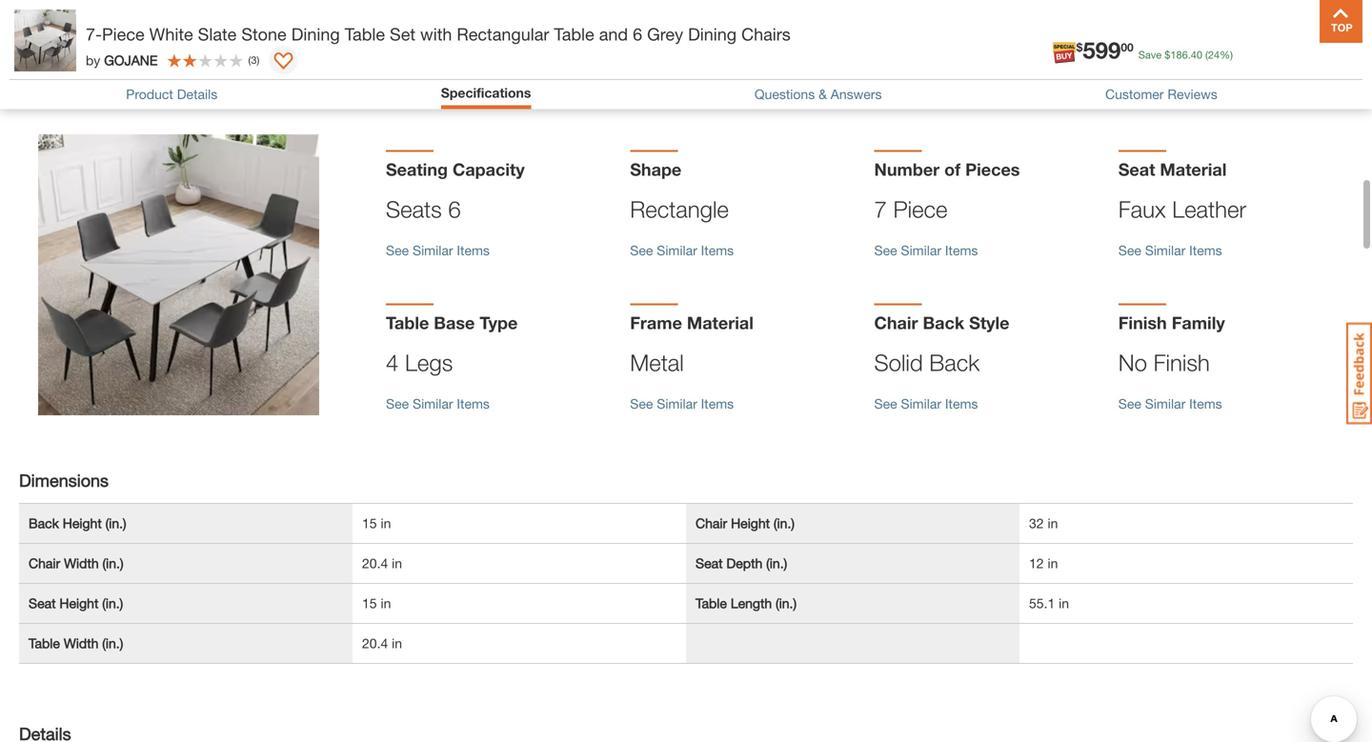 Task type: locate. For each thing, give the bounding box(es) containing it.
1 vertical spatial 6
[[448, 196, 461, 223]]

similar down faux leather
[[1145, 243, 1186, 258]]

items for faux leather
[[1190, 243, 1223, 258]]

1 vertical spatial piece
[[894, 196, 948, 223]]

see similar items for seats 6
[[386, 243, 490, 258]]

(in.) down back height (in.)
[[102, 556, 124, 571]]

chair
[[875, 313, 918, 333], [696, 516, 727, 531], [29, 556, 60, 571]]

( right '40'
[[1206, 49, 1209, 61]]

2 horizontal spatial chair
[[875, 313, 918, 333]]

see similar items down the rectangle
[[630, 243, 734, 258]]

product image image
[[14, 10, 76, 71]]

(in.) down seat height (in.)
[[102, 636, 123, 651]]

items down leather
[[1190, 243, 1223, 258]]

see for solid back
[[875, 396, 898, 412]]

0 horizontal spatial seat
[[29, 596, 56, 611]]

1 horizontal spatial dining
[[688, 24, 737, 44]]

0 horizontal spatial specifications
[[10, 64, 125, 85]]

product details
[[126, 86, 218, 102]]

1 horizontal spatial (
[[1206, 49, 1209, 61]]

$ right save
[[1165, 49, 1171, 61]]

(in.) right depth
[[767, 556, 788, 571]]

table
[[345, 24, 385, 44], [554, 24, 595, 44], [386, 313, 429, 333], [696, 596, 727, 611], [29, 636, 60, 651]]

and
[[599, 24, 628, 44]]

1 vertical spatial material
[[687, 313, 754, 333]]

(in.) for chair width (in.)
[[102, 556, 124, 571]]

chair for chair height (in.)
[[696, 516, 727, 531]]

similar for seats 6
[[413, 243, 453, 258]]

0 horizontal spatial piece
[[102, 24, 145, 44]]

see similar items down metal
[[630, 396, 734, 412]]

family
[[1172, 313, 1225, 333]]

(in.) for back height (in.)
[[105, 516, 126, 531]]

table for table width (in.)
[[29, 636, 60, 651]]

items for 4 legs
[[457, 396, 490, 412]]

width down back height (in.)
[[64, 556, 99, 571]]

see similar items
[[386, 243, 490, 258], [630, 243, 734, 258], [875, 243, 978, 258], [1119, 243, 1223, 258], [386, 396, 490, 412], [630, 396, 734, 412], [875, 396, 978, 412], [1119, 396, 1223, 412]]

product details button
[[126, 86, 218, 102], [126, 86, 218, 102]]

type
[[480, 313, 518, 333]]

(
[[1206, 49, 1209, 61], [248, 54, 251, 66]]

1 vertical spatial width
[[64, 636, 99, 651]]

1 vertical spatial back
[[930, 349, 980, 376]]

material
[[1160, 159, 1227, 180], [687, 313, 754, 333]]

items down base
[[457, 396, 490, 412]]

6
[[633, 24, 643, 44], [448, 196, 461, 223]]

see similar items down faux leather
[[1119, 243, 1223, 258]]

chair up seat height (in.)
[[29, 556, 60, 571]]

number
[[875, 159, 940, 180]]

15 in
[[362, 516, 391, 531], [362, 596, 391, 611]]

items down 7 piece
[[945, 243, 978, 258]]

solid
[[875, 349, 923, 376]]

material up faux leather
[[1160, 159, 1227, 180]]

piece right 7
[[894, 196, 948, 223]]

piece up by gojane
[[102, 24, 145, 44]]

1 horizontal spatial seat
[[696, 556, 723, 571]]

see down seats on the left of the page
[[386, 243, 409, 258]]

2 15 from the top
[[362, 596, 377, 611]]

seating capacity
[[386, 159, 525, 180]]

back for chair
[[923, 313, 965, 333]]

back height (in.)
[[29, 516, 126, 531]]

7
[[875, 196, 887, 223]]

seat
[[1119, 159, 1156, 180], [696, 556, 723, 571], [29, 596, 56, 611]]

1 horizontal spatial specifications
[[441, 85, 531, 101]]

faux leather
[[1119, 196, 1247, 223]]

1 horizontal spatial 6
[[633, 24, 643, 44]]

height
[[63, 516, 102, 531], [731, 516, 770, 531], [59, 596, 99, 611]]

see down the rectangle
[[630, 243, 653, 258]]

items down "no finish"
[[1190, 396, 1223, 412]]

0 vertical spatial specifications
[[10, 64, 125, 85]]

dining up display image
[[291, 24, 340, 44]]

piece for 7-
[[102, 24, 145, 44]]

rectangle
[[630, 196, 729, 223]]

12
[[1029, 556, 1044, 571]]

1 20.4 from the top
[[362, 556, 388, 571]]

frame
[[630, 313, 682, 333]]

similar down "no finish"
[[1145, 396, 1186, 412]]

1 vertical spatial seat
[[696, 556, 723, 571]]

7-piece white slate stone dining table set with rectangular table and 6 grey dining chairs
[[86, 24, 791, 44]]

1 vertical spatial 20.4 in
[[362, 636, 402, 651]]

see similar items down "no finish"
[[1119, 396, 1223, 412]]

save $ 186 . 40 ( 24 %)
[[1139, 49, 1233, 61]]

see similar items down 7 piece
[[875, 243, 978, 258]]

1 horizontal spatial chair
[[696, 516, 727, 531]]

15 in for seat height (in.)
[[362, 596, 391, 611]]

see similar items for rectangle
[[630, 243, 734, 258]]

0 vertical spatial finish
[[1119, 313, 1167, 333]]

height up 'chair width (in.)'
[[63, 516, 102, 531]]

see
[[386, 243, 409, 258], [630, 243, 653, 258], [875, 243, 898, 258], [1119, 243, 1142, 258], [386, 396, 409, 412], [630, 396, 653, 412], [875, 396, 898, 412], [1119, 396, 1142, 412]]

table width (in.)
[[29, 636, 123, 651]]

6 down seating capacity
[[448, 196, 461, 223]]

2 20.4 from the top
[[362, 636, 388, 651]]

leather
[[1173, 196, 1247, 223]]

20.4 for table width (in.)
[[362, 636, 388, 651]]

finish up no
[[1119, 313, 1167, 333]]

seat depth (in.)
[[696, 556, 788, 571]]

20.4
[[362, 556, 388, 571], [362, 636, 388, 651]]

see down the solid
[[875, 396, 898, 412]]

width down seat height (in.)
[[64, 636, 99, 651]]

32 in
[[1029, 516, 1058, 531]]

1 vertical spatial 15 in
[[362, 596, 391, 611]]

(in.)
[[105, 516, 126, 531], [774, 516, 795, 531], [102, 556, 124, 571], [767, 556, 788, 571], [102, 596, 123, 611], [776, 596, 797, 611], [102, 636, 123, 651]]

0 vertical spatial back
[[923, 313, 965, 333]]

see for 7 piece
[[875, 243, 898, 258]]

items for seats 6
[[457, 243, 490, 258]]

2 vertical spatial chair
[[29, 556, 60, 571]]

finish down 'finish family'
[[1154, 349, 1210, 376]]

see for seats 6
[[386, 243, 409, 258]]

specifications down 7-
[[10, 64, 125, 85]]

0 vertical spatial 20.4 in
[[362, 556, 402, 571]]

seat for seat height (in.)
[[29, 596, 56, 611]]

0 vertical spatial 15
[[362, 516, 377, 531]]

finish
[[1119, 313, 1167, 333], [1154, 349, 1210, 376]]

0 horizontal spatial chair
[[29, 556, 60, 571]]

chair up the solid
[[875, 313, 918, 333]]

0 horizontal spatial dining
[[291, 24, 340, 44]]

items
[[457, 243, 490, 258], [701, 243, 734, 258], [945, 243, 978, 258], [1190, 243, 1223, 258], [457, 396, 490, 412], [701, 396, 734, 412], [945, 396, 978, 412], [1190, 396, 1223, 412]]

2 vertical spatial back
[[29, 516, 59, 531]]

table left set at left
[[345, 24, 385, 44]]

0 vertical spatial width
[[64, 556, 99, 571]]

metal
[[630, 349, 684, 376]]

specifications down rectangular
[[441, 85, 531, 101]]

1 horizontal spatial material
[[1160, 159, 1227, 180]]

items down seats 6
[[457, 243, 490, 258]]

height for seat
[[59, 596, 99, 611]]

2 horizontal spatial seat
[[1119, 159, 1156, 180]]

&
[[819, 86, 827, 102]]

see similar items down 'solid back'
[[875, 396, 978, 412]]

0 vertical spatial material
[[1160, 159, 1227, 180]]

back down chair back style
[[930, 349, 980, 376]]

2 15 in from the top
[[362, 596, 391, 611]]

20.4 in for chair width (in.)
[[362, 556, 402, 571]]

1 vertical spatial finish
[[1154, 349, 1210, 376]]

similar down the rectangle
[[657, 243, 698, 258]]

2 vertical spatial seat
[[29, 596, 56, 611]]

(in.) up 'seat depth (in.)'
[[774, 516, 795, 531]]

similar down 'solid back'
[[901, 396, 942, 412]]

chair for chair width (in.)
[[29, 556, 60, 571]]

dining
[[291, 24, 340, 44], [688, 24, 737, 44]]

questions
[[755, 86, 815, 102]]

items down 'solid back'
[[945, 396, 978, 412]]

table up 4 legs
[[386, 313, 429, 333]]

1 horizontal spatial piece
[[894, 196, 948, 223]]

20.4 for chair width (in.)
[[362, 556, 388, 571]]

see down "faux"
[[1119, 243, 1142, 258]]

by gojane
[[86, 52, 158, 68]]

( left ) on the left top
[[248, 54, 251, 66]]

599
[[1083, 36, 1121, 63]]

back down dimensions
[[29, 516, 59, 531]]

0 vertical spatial piece
[[102, 24, 145, 44]]

stone
[[241, 24, 287, 44]]

seat up 'table width (in.)'
[[29, 596, 56, 611]]

(in.) right length
[[776, 596, 797, 611]]

similar down legs
[[413, 396, 453, 412]]

similar for 7 piece
[[901, 243, 942, 258]]

similar down seats 6
[[413, 243, 453, 258]]

seat up "faux"
[[1119, 159, 1156, 180]]

table down seat height (in.)
[[29, 636, 60, 651]]

0 vertical spatial chair
[[875, 313, 918, 333]]

dining right grey
[[688, 24, 737, 44]]

(in.) for table width (in.)
[[102, 636, 123, 651]]

product image
[[38, 134, 319, 416]]

see for metal
[[630, 396, 653, 412]]

see for no finish
[[1119, 396, 1142, 412]]

(in.) for chair height (in.)
[[774, 516, 795, 531]]

see down 4
[[386, 396, 409, 412]]

seat left depth
[[696, 556, 723, 571]]

items down frame material
[[701, 396, 734, 412]]

15 for back height (in.)
[[362, 516, 377, 531]]

(in.) up 'chair width (in.)'
[[105, 516, 126, 531]]

0 horizontal spatial material
[[687, 313, 754, 333]]

similar for solid back
[[901, 396, 942, 412]]

similar down metal
[[657, 396, 698, 412]]

1 vertical spatial 20.4
[[362, 636, 388, 651]]

seating
[[386, 159, 448, 180]]

0 vertical spatial seat
[[1119, 159, 1156, 180]]

55.1 in
[[1029, 596, 1069, 611]]

seat height (in.)
[[29, 596, 123, 611]]

product
[[126, 86, 173, 102]]

specifications
[[10, 64, 125, 85], [441, 85, 531, 101]]

material right the frame
[[687, 313, 754, 333]]

1 20.4 in from the top
[[362, 556, 402, 571]]

see similar items down legs
[[386, 396, 490, 412]]

186
[[1171, 49, 1188, 61]]

0 vertical spatial 20.4
[[362, 556, 388, 571]]

seat for seat depth (in.)
[[696, 556, 723, 571]]

see similar items for 4 legs
[[386, 396, 490, 412]]

height up depth
[[731, 516, 770, 531]]

0 vertical spatial 15 in
[[362, 516, 391, 531]]

1 vertical spatial 15
[[362, 596, 377, 611]]

see down metal
[[630, 396, 653, 412]]

$ inside $ 599 00
[[1077, 41, 1083, 54]]

see down 7
[[875, 243, 898, 258]]

table left length
[[696, 596, 727, 611]]

number of pieces
[[875, 159, 1020, 180]]

15 for seat height (in.)
[[362, 596, 377, 611]]

questions & answers button
[[755, 86, 882, 102], [755, 86, 882, 102]]

see similar items for 7 piece
[[875, 243, 978, 258]]

see down no
[[1119, 396, 1142, 412]]

items for 7 piece
[[945, 243, 978, 258]]

2 20.4 in from the top
[[362, 636, 402, 651]]

see similar items down seats 6
[[386, 243, 490, 258]]

1 15 from the top
[[362, 516, 377, 531]]

back up 'solid back'
[[923, 313, 965, 333]]

customer reviews
[[1106, 86, 1218, 102]]

height down 'chair width (in.)'
[[59, 596, 99, 611]]

(in.) down 'chair width (in.)'
[[102, 596, 123, 611]]

1 vertical spatial chair
[[696, 516, 727, 531]]

.
[[1188, 49, 1191, 61]]

20.4 in
[[362, 556, 402, 571], [362, 636, 402, 651]]

by
[[86, 52, 100, 68]]

save
[[1139, 49, 1162, 61]]

items for metal
[[701, 396, 734, 412]]

1 15 in from the top
[[362, 516, 391, 531]]

15
[[362, 516, 377, 531], [362, 596, 377, 611]]

customer reviews button
[[1106, 86, 1218, 102], [1106, 86, 1218, 102]]

6 right and
[[633, 24, 643, 44]]

piece
[[102, 24, 145, 44], [894, 196, 948, 223]]

items down the rectangle
[[701, 243, 734, 258]]

$ left 00
[[1077, 41, 1083, 54]]

solid back
[[875, 349, 980, 376]]

see similar items for metal
[[630, 396, 734, 412]]

chair for chair back style
[[875, 313, 918, 333]]

similar down 7 piece
[[901, 243, 942, 258]]

width
[[64, 556, 99, 571], [64, 636, 99, 651]]

similar
[[413, 243, 453, 258], [657, 243, 698, 258], [901, 243, 942, 258], [1145, 243, 1186, 258], [413, 396, 453, 412], [657, 396, 698, 412], [901, 396, 942, 412], [1145, 396, 1186, 412]]

specifications button
[[0, 39, 1373, 115], [441, 85, 531, 104], [441, 85, 531, 101]]

see similar items for solid back
[[875, 396, 978, 412]]

0 horizontal spatial $
[[1077, 41, 1083, 54]]

chair up 'seat depth (in.)'
[[696, 516, 727, 531]]

1 horizontal spatial $
[[1165, 49, 1171, 61]]

width for table
[[64, 636, 99, 651]]

$
[[1077, 41, 1083, 54], [1165, 49, 1171, 61]]



Task type: vqa. For each thing, say whether or not it's contained in the screenshot.


Task type: describe. For each thing, give the bounding box(es) containing it.
questions & answers
[[755, 86, 882, 102]]

chair back style
[[875, 313, 1010, 333]]

set
[[390, 24, 416, 44]]

similar for 4 legs
[[413, 396, 453, 412]]

chair height (in.)
[[696, 516, 795, 531]]

similar for rectangle
[[657, 243, 698, 258]]

seat for seat material
[[1119, 159, 1156, 180]]

40
[[1191, 49, 1203, 61]]

no
[[1119, 349, 1148, 376]]

grey
[[647, 24, 684, 44]]

)
[[257, 54, 260, 66]]

similar for faux leather
[[1145, 243, 1186, 258]]

similar for metal
[[657, 396, 698, 412]]

table for table base type
[[386, 313, 429, 333]]

height for back
[[63, 516, 102, 531]]

(in.) for seat height (in.)
[[102, 596, 123, 611]]

faux
[[1119, 196, 1166, 223]]

gojane
[[104, 52, 158, 68]]

display image
[[274, 52, 293, 71]]

base
[[434, 313, 475, 333]]

items for rectangle
[[701, 243, 734, 258]]

( 3 )
[[248, 54, 260, 66]]

seats 6
[[386, 196, 461, 223]]

answers
[[831, 86, 882, 102]]

table length (in.)
[[696, 596, 797, 611]]

items for no finish
[[1190, 396, 1223, 412]]

(in.) for seat depth (in.)
[[767, 556, 788, 571]]

00
[[1121, 41, 1134, 54]]

reviews
[[1168, 86, 1218, 102]]

rectangular
[[457, 24, 549, 44]]

chair width (in.)
[[29, 556, 124, 571]]

3
[[251, 54, 257, 66]]

slate
[[198, 24, 237, 44]]

12 in
[[1029, 556, 1058, 571]]

table base type
[[386, 313, 518, 333]]

2 dining from the left
[[688, 24, 737, 44]]

items for solid back
[[945, 396, 978, 412]]

frame material
[[630, 313, 754, 333]]

55.1
[[1029, 596, 1055, 611]]

7-
[[86, 24, 102, 44]]

seats
[[386, 196, 442, 223]]

7 piece
[[875, 196, 948, 223]]

20.4 in for table width (in.)
[[362, 636, 402, 651]]

pieces
[[966, 159, 1020, 180]]

seat material
[[1119, 159, 1227, 180]]

capacity
[[453, 159, 525, 180]]

white
[[149, 24, 193, 44]]

0 vertical spatial 6
[[633, 24, 643, 44]]

height for chair
[[731, 516, 770, 531]]

piece for 7
[[894, 196, 948, 223]]

0 horizontal spatial (
[[248, 54, 251, 66]]

4
[[386, 349, 399, 376]]

feedback link image
[[1347, 322, 1373, 425]]

$ 599 00
[[1077, 36, 1134, 63]]

back for solid
[[930, 349, 980, 376]]

material for metal
[[687, 313, 754, 333]]

width for chair
[[64, 556, 99, 571]]

32
[[1029, 516, 1044, 531]]

details
[[177, 86, 218, 102]]

table for table length (in.)
[[696, 596, 727, 611]]

material for faux leather
[[1160, 159, 1227, 180]]

see for 4 legs
[[386, 396, 409, 412]]

15 in for back height (in.)
[[362, 516, 391, 531]]

see similar items for faux leather
[[1119, 243, 1223, 258]]

table left and
[[554, 24, 595, 44]]

of
[[945, 159, 961, 180]]

with
[[420, 24, 452, 44]]

no finish
[[1119, 349, 1210, 376]]

see similar items for no finish
[[1119, 396, 1223, 412]]

similar for no finish
[[1145, 396, 1186, 412]]

see for faux leather
[[1119, 243, 1142, 258]]

(in.) for table length (in.)
[[776, 596, 797, 611]]

finish family
[[1119, 313, 1225, 333]]

see for rectangle
[[630, 243, 653, 258]]

0 horizontal spatial 6
[[448, 196, 461, 223]]

top button
[[1320, 0, 1363, 43]]

depth
[[727, 556, 763, 571]]

1 vertical spatial specifications
[[441, 85, 531, 101]]

style
[[970, 313, 1010, 333]]

%)
[[1220, 49, 1233, 61]]

legs
[[405, 349, 453, 376]]

customer
[[1106, 86, 1164, 102]]

4 legs
[[386, 349, 453, 376]]

1 dining from the left
[[291, 24, 340, 44]]

shape
[[630, 159, 682, 180]]

dimensions
[[19, 470, 109, 491]]

chairs
[[742, 24, 791, 44]]

24
[[1209, 49, 1220, 61]]

length
[[731, 596, 772, 611]]



